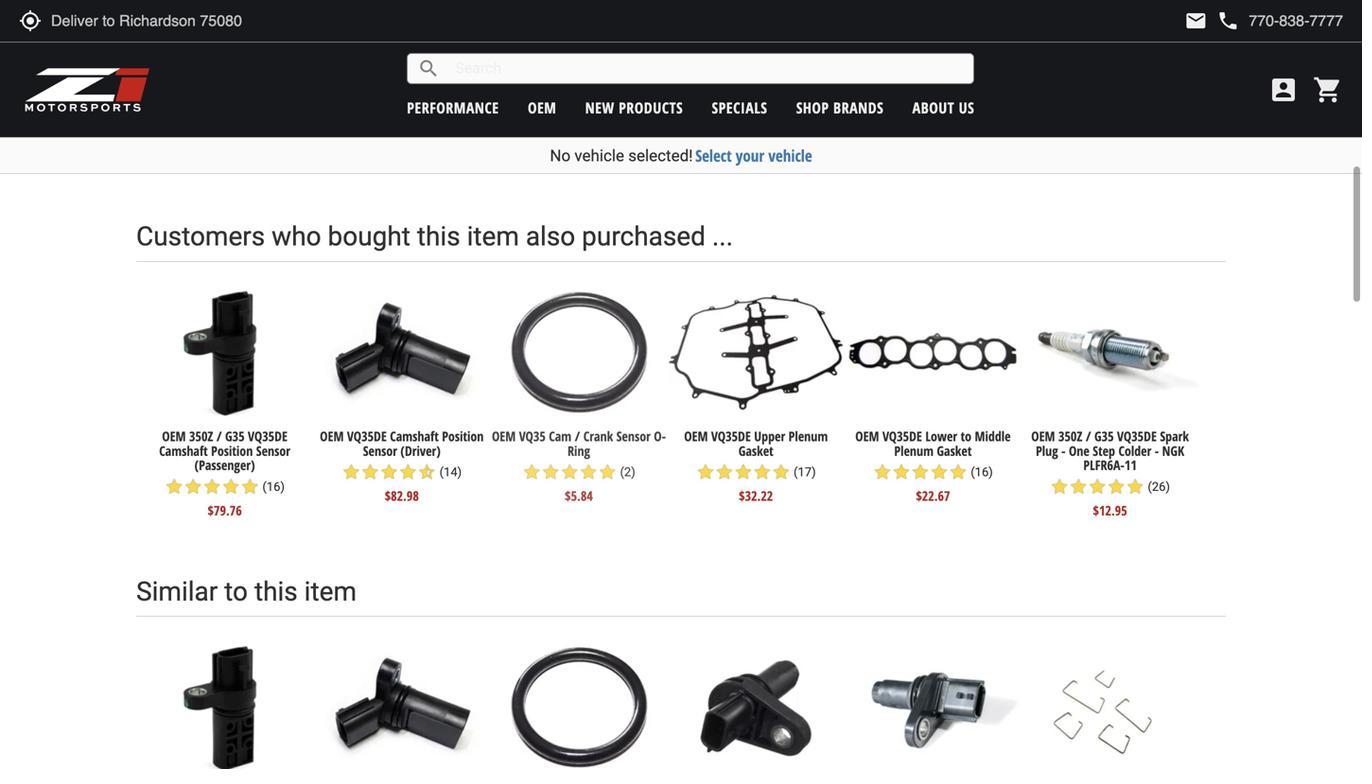 Task type: describe. For each thing, give the bounding box(es) containing it.
z1 motorsports logo image
[[24, 66, 151, 114]]

phone
[[1217, 9, 1240, 32]]

$222.73
[[697, 34, 766, 65]]

vq35de inside oem vq35de lower to middle plenum gasket star star star star star (16) $22.67
[[883, 427, 922, 445]]

0 horizontal spatial g35
[[225, 427, 245, 445]]

to inside oem vq35de lower to middle plenum gasket star star star star star (16) $22.67
[[961, 427, 972, 445]]

ring
[[568, 442, 590, 460]]

cam
[[549, 427, 572, 445]]

purchased
[[582, 221, 706, 252]]

cart
[[798, 86, 822, 106]]

add
[[697, 86, 720, 106]]

oem vq35de camshaft position sensor (driver) star star star star star_half (14) $82.98
[[320, 427, 484, 505]]

mail
[[1185, 9, 1208, 32]]

new
[[585, 97, 615, 118]]

add all three to cart
[[697, 86, 822, 106]]

1 horizontal spatial vehicle
[[769, 145, 812, 167]]

0 horizontal spatial 350z
[[189, 427, 213, 445]]

one
[[1069, 442, 1090, 460]]

step
[[1093, 442, 1116, 460]]

star star star star star_half (16)
[[173, 124, 293, 143]]

search
[[417, 57, 440, 80]]

lower
[[926, 427, 958, 445]]

/ inside the oem vq35 cam / crank  sensor o- ring star star star star star (2) $5.84
[[575, 427, 580, 445]]

spark
[[1160, 427, 1189, 445]]

gasket inside the oem vq35de upper plenum gasket star star star star star (17) $32.22
[[739, 442, 774, 460]]

three
[[743, 86, 776, 106]]

us
[[959, 97, 975, 118]]

oem inside oem vq35de lower to middle plenum gasket star star star star star (16) $22.67
[[856, 427, 879, 445]]

position inside oem vq35de camshaft position sensor (driver) star star star_half (14)
[[357, 93, 399, 111]]

plug
[[1036, 442, 1058, 460]]

(16) inside star star star star star_half (16)
[[270, 126, 293, 141]]

also
[[526, 221, 576, 252]]

2 - from the left
[[1155, 442, 1159, 460]]

oem link
[[528, 97, 557, 118]]

all
[[724, 86, 739, 106]]

bought
[[328, 221, 411, 252]]

about
[[913, 97, 955, 118]]

no vehicle selected! select your vehicle
[[550, 145, 812, 167]]

(16) inside oem vq35de lower to middle plenum gasket star star star star star (16) $22.67
[[971, 465, 993, 479]]

select
[[696, 145, 732, 167]]

no
[[550, 146, 571, 165]]

(driver) for star
[[401, 442, 441, 460]]

oem inside oem 350z / g35 vq35de spark plug - one step colder - ngk plfr6a-11 star star star star star (26) $12.95
[[1032, 427, 1055, 445]]

0 vertical spatial this
[[417, 221, 460, 252]]

1 add from the left
[[302, 28, 349, 76]]

similar to this item
[[136, 576, 357, 607]]

gasket inside oem vq35de lower to middle plenum gasket star star star star star (16) $22.67
[[937, 442, 972, 460]]

shopping_cart link
[[1309, 75, 1344, 105]]

vq35de inside the oem vq35de upper plenum gasket star star star star star (17) $32.22
[[711, 427, 751, 445]]

new products
[[585, 97, 683, 118]]

1 horizontal spatial g35
[[605, 79, 625, 97]]

shop brands link
[[796, 97, 884, 118]]

$32.22
[[739, 487, 773, 505]]

sensor inside oem vq35de camshaft position sensor (driver) star star star_half (14)
[[402, 93, 437, 111]]

$5.84
[[565, 487, 593, 505]]

vq35de inside oem 350z / g35 vq35de spark plug - one step colder - ngk plfr6a-11 star star star star star (26) $12.95
[[1117, 427, 1157, 445]]

(2)
[[620, 465, 636, 479]]

oem vq35de camshaft position sensor (driver) star star star_half (14)
[[357, 79, 480, 128]]

$12.95
[[1093, 502, 1128, 520]]

vehicle inside no vehicle selected! select your vehicle
[[575, 146, 625, 165]]

1 - from the left
[[1062, 442, 1066, 460]]

...
[[712, 221, 733, 252]]

0 vertical spatial (passenger)
[[593, 108, 654, 126]]

0 vertical spatial oem 350z / g35 vq35de camshaft position sensor (passenger) star star star star star (16) $79.76
[[542, 79, 667, 166]]

2 add from the left
[[488, 28, 535, 76]]

(driver) for (14)
[[440, 93, 480, 111]]

brands
[[834, 97, 884, 118]]

selected!
[[628, 146, 693, 165]]

oem inside oem vq35de camshaft position sensor (driver) star star star star star_half (14) $82.98
[[320, 427, 344, 445]]

specials
[[712, 97, 768, 118]]

mail link
[[1185, 9, 1208, 32]]

plfr6a-
[[1084, 456, 1125, 474]]



Task type: locate. For each thing, give the bounding box(es) containing it.
item
[[467, 221, 519, 252], [304, 576, 357, 607]]

my_location
[[19, 9, 42, 32]]

1 horizontal spatial gasket
[[937, 442, 972, 460]]

2 gasket from the left
[[937, 442, 972, 460]]

about us link
[[913, 97, 975, 118]]

1 vertical spatial oem 350z / g35 vq35de camshaft position sensor (passenger) star star star star star (16) $79.76
[[159, 427, 290, 520]]

0 vertical spatial (14)
[[456, 112, 479, 126]]

select your vehicle link
[[696, 145, 812, 167]]

star_half inside oem vq35de camshaft position sensor (driver) star star star star star_half (14) $82.98
[[418, 463, 437, 482]]

sensor
[[402, 93, 437, 111], [556, 108, 590, 126], [617, 427, 651, 445], [256, 442, 290, 460], [363, 442, 397, 460]]

(driver) down search
[[440, 93, 480, 111]]

0 horizontal spatial this
[[254, 576, 298, 607]]

1 vertical spatial item
[[304, 576, 357, 607]]

oem vq35de lower to middle plenum gasket star star star star star (16) $22.67
[[856, 427, 1011, 505]]

ngk
[[1163, 442, 1185, 460]]

to right similar
[[224, 576, 248, 607]]

to
[[780, 86, 794, 106]]

0 horizontal spatial add
[[302, 28, 349, 76]]

$82.98
[[385, 487, 419, 505]]

(driver) up $82.98
[[401, 442, 441, 460]]

1 gasket from the left
[[739, 442, 774, 460]]

gasket
[[739, 442, 774, 460], [937, 442, 972, 460]]

phone link
[[1217, 9, 1344, 32]]

gasket left middle
[[937, 442, 972, 460]]

Search search field
[[440, 54, 974, 83]]

who
[[272, 221, 321, 252]]

(driver) inside oem vq35de camshaft position sensor (driver) star star star_half (14)
[[440, 93, 480, 111]]

1 vertical spatial (passenger)
[[195, 456, 255, 474]]

oem inside the oem vq35de upper plenum gasket star star star star star (17) $32.22
[[684, 427, 708, 445]]

oem 350z / g35 vq35de spark plug - one step colder - ngk plfr6a-11 star star star star star (26) $12.95
[[1032, 427, 1189, 520]]

0 horizontal spatial $79.76
[[208, 502, 242, 520]]

plenum inside oem vq35de lower to middle plenum gasket star star star star star (16) $22.67
[[895, 442, 934, 460]]

- left ngk
[[1155, 442, 1159, 460]]

0 vertical spatial to
[[961, 427, 972, 445]]

0 horizontal spatial plenum
[[789, 427, 828, 445]]

shop brands
[[796, 97, 884, 118]]

middle
[[975, 427, 1011, 445]]

(driver) inside oem vq35de camshaft position sensor (driver) star star star star star_half (14) $82.98
[[401, 442, 441, 460]]

crank
[[584, 427, 613, 445]]

performance
[[407, 97, 499, 118]]

(14) inside oem vq35de camshaft position sensor (driver) star star star star star_half (14) $82.98
[[440, 465, 462, 479]]

oem
[[359, 79, 383, 97], [542, 79, 566, 97], [528, 97, 557, 118], [162, 427, 186, 445], [320, 427, 344, 445], [492, 427, 516, 445], [684, 427, 708, 445], [856, 427, 879, 445], [1032, 427, 1055, 445]]

vq35de inside oem vq35de camshaft position sensor (driver) star star star_half (14)
[[387, 79, 426, 97]]

-
[[1062, 442, 1066, 460], [1155, 442, 1159, 460]]

star
[[397, 110, 416, 128], [416, 110, 434, 128], [173, 124, 192, 143], [192, 124, 211, 143], [211, 124, 230, 143], [230, 124, 249, 143], [545, 124, 564, 143], [564, 124, 583, 143], [583, 124, 601, 143], [601, 124, 620, 143], [620, 124, 639, 143], [342, 463, 361, 482], [361, 463, 380, 482], [380, 463, 399, 482], [399, 463, 418, 482], [523, 463, 541, 482], [541, 463, 560, 482], [560, 463, 579, 482], [579, 463, 598, 482], [598, 463, 617, 482], [696, 463, 715, 482], [715, 463, 734, 482], [734, 463, 753, 482], [753, 463, 772, 482], [772, 463, 791, 482], [873, 463, 892, 482], [892, 463, 911, 482], [911, 463, 930, 482], [930, 463, 949, 482], [949, 463, 968, 482], [165, 477, 184, 496], [184, 477, 203, 496], [203, 477, 222, 496], [222, 477, 241, 496], [241, 477, 259, 496], [1050, 477, 1069, 496], [1069, 477, 1088, 496], [1088, 477, 1107, 496], [1107, 477, 1126, 496], [1126, 477, 1145, 496]]

account_box
[[1269, 75, 1299, 105]]

1 horizontal spatial add
[[488, 28, 535, 76]]

0 vertical spatial (driver)
[[440, 93, 480, 111]]

350z inside oem 350z / g35 vq35de spark plug - one step colder - ngk plfr6a-11 star star star star star (26) $12.95
[[1059, 427, 1083, 445]]

upper
[[754, 427, 786, 445]]

0 vertical spatial $79.76
[[590, 148, 624, 166]]

sensor inside oem vq35de camshaft position sensor (driver) star star star star star_half (14) $82.98
[[363, 442, 397, 460]]

vehicle
[[769, 145, 812, 167], [575, 146, 625, 165]]

star_half
[[434, 110, 453, 128], [249, 124, 267, 143], [418, 463, 437, 482]]

shop
[[796, 97, 829, 118]]

(17)
[[794, 465, 816, 479]]

star_half inside oem vq35de camshaft position sensor (driver) star star star_half (14)
[[434, 110, 453, 128]]

products
[[619, 97, 683, 118]]

1 horizontal spatial oem 350z / g35 vq35de camshaft position sensor (passenger) star star star star star (16) $79.76
[[542, 79, 667, 166]]

to
[[961, 427, 972, 445], [224, 576, 248, 607]]

(driver)
[[440, 93, 480, 111], [401, 442, 441, 460]]

0 horizontal spatial (passenger)
[[195, 456, 255, 474]]

performance link
[[407, 97, 499, 118]]

to right lower
[[961, 427, 972, 445]]

$79.76
[[590, 148, 624, 166], [208, 502, 242, 520]]

o-
[[654, 427, 666, 445]]

0 vertical spatial item
[[467, 221, 519, 252]]

1 horizontal spatial 350z
[[569, 79, 593, 97]]

2 horizontal spatial g35
[[1095, 427, 1114, 445]]

$22.67
[[916, 487, 950, 505]]

g35 inside oem 350z / g35 vq35de spark plug - one step colder - ngk plfr6a-11 star star star star star (26) $12.95
[[1095, 427, 1114, 445]]

position
[[357, 93, 399, 111], [610, 93, 652, 111], [442, 427, 484, 445], [211, 442, 253, 460]]

1 vertical spatial to
[[224, 576, 248, 607]]

1 vertical spatial $79.76
[[208, 502, 242, 520]]

account_box link
[[1264, 75, 1304, 105]]

camshaft inside oem vq35de camshaft position sensor (driver) star star star star star_half (14) $82.98
[[390, 427, 439, 445]]

colder
[[1119, 442, 1152, 460]]

11
[[1125, 456, 1137, 474]]

0 horizontal spatial -
[[1062, 442, 1066, 460]]

(16)
[[270, 126, 293, 141], [642, 126, 665, 141], [971, 465, 993, 479], [262, 480, 285, 494]]

0 horizontal spatial vehicle
[[575, 146, 625, 165]]

about us
[[913, 97, 975, 118]]

0 horizontal spatial gasket
[[739, 442, 774, 460]]

/
[[596, 79, 602, 97], [217, 427, 222, 445], [575, 427, 580, 445], [1086, 427, 1091, 445]]

plenum
[[789, 427, 828, 445], [895, 442, 934, 460]]

your
[[736, 145, 765, 167]]

vq35
[[519, 427, 546, 445]]

this
[[417, 221, 460, 252], [254, 576, 298, 607]]

plenum up $22.67
[[895, 442, 934, 460]]

1 horizontal spatial -
[[1155, 442, 1159, 460]]

(14)
[[456, 112, 479, 126], [440, 465, 462, 479]]

(passenger)
[[593, 108, 654, 126], [195, 456, 255, 474]]

sensor inside the oem vq35 cam / crank  sensor o- ring star star star star star (2) $5.84
[[617, 427, 651, 445]]

0 horizontal spatial oem 350z / g35 vq35de camshaft position sensor (passenger) star star star star star (16) $79.76
[[159, 427, 290, 520]]

0 horizontal spatial item
[[304, 576, 357, 607]]

2 horizontal spatial 350z
[[1059, 427, 1083, 445]]

add
[[302, 28, 349, 76], [488, 28, 535, 76]]

1 horizontal spatial item
[[467, 221, 519, 252]]

1 vertical spatial this
[[254, 576, 298, 607]]

1 horizontal spatial this
[[417, 221, 460, 252]]

mail phone
[[1185, 9, 1240, 32]]

1 horizontal spatial (passenger)
[[593, 108, 654, 126]]

0 horizontal spatial to
[[224, 576, 248, 607]]

oem vq35 cam / crank  sensor o- ring star star star star star (2) $5.84
[[492, 427, 666, 505]]

vq35de inside oem vq35de camshaft position sensor (driver) star star star star star_half (14) $82.98
[[347, 427, 387, 445]]

oem inside oem vq35de camshaft position sensor (driver) star star star_half (14)
[[359, 79, 383, 97]]

vehicle right no
[[575, 146, 625, 165]]

- left "one"
[[1062, 442, 1066, 460]]

camshaft
[[429, 79, 478, 97], [558, 93, 606, 111], [390, 427, 439, 445], [159, 442, 208, 460]]

$79.76 right no
[[590, 148, 624, 166]]

1 horizontal spatial to
[[961, 427, 972, 445]]

similar
[[136, 576, 218, 607]]

/ inside oem 350z / g35 vq35de spark plug - one step colder - ngk plfr6a-11 star star star star star (26) $12.95
[[1086, 427, 1091, 445]]

position inside oem vq35de camshaft position sensor (driver) star star star star star_half (14) $82.98
[[442, 427, 484, 445]]

350z
[[569, 79, 593, 97], [189, 427, 213, 445], [1059, 427, 1083, 445]]

oem vq35de upper plenum gasket star star star star star (17) $32.22
[[684, 427, 828, 505]]

customers who bought this item also purchased ...
[[136, 221, 733, 252]]

vq35de
[[387, 79, 426, 97], [628, 79, 667, 97], [248, 427, 288, 445], [347, 427, 387, 445], [711, 427, 751, 445], [883, 427, 922, 445], [1117, 427, 1157, 445]]

oem inside the oem vq35 cam / crank  sensor o- ring star star star star star (2) $5.84
[[492, 427, 516, 445]]

1 horizontal spatial $79.76
[[590, 148, 624, 166]]

customers
[[136, 221, 265, 252]]

gasket up $32.22
[[739, 442, 774, 460]]

(26)
[[1148, 480, 1170, 494]]

1 horizontal spatial plenum
[[895, 442, 934, 460]]

$79.76 up similar to this item
[[208, 502, 242, 520]]

vehicle right your
[[769, 145, 812, 167]]

shopping_cart
[[1313, 75, 1344, 105]]

specials link
[[712, 97, 768, 118]]

1 vertical spatial (driver)
[[401, 442, 441, 460]]

oem 350z / g35 vq35de camshaft position sensor (passenger) star star star star star (16) $79.76
[[542, 79, 667, 166], [159, 427, 290, 520]]

plenum up (17)
[[789, 427, 828, 445]]

camshaft inside oem vq35de camshaft position sensor (driver) star star star_half (14)
[[429, 79, 478, 97]]

new products link
[[585, 97, 683, 118]]

1 vertical spatial (14)
[[440, 465, 462, 479]]

(14) inside oem vq35de camshaft position sensor (driver) star star star_half (14)
[[456, 112, 479, 126]]

plenum inside the oem vq35de upper plenum gasket star star star star star (17) $32.22
[[789, 427, 828, 445]]



Task type: vqa. For each thing, say whether or not it's contained in the screenshot.
the topmost $500
no



